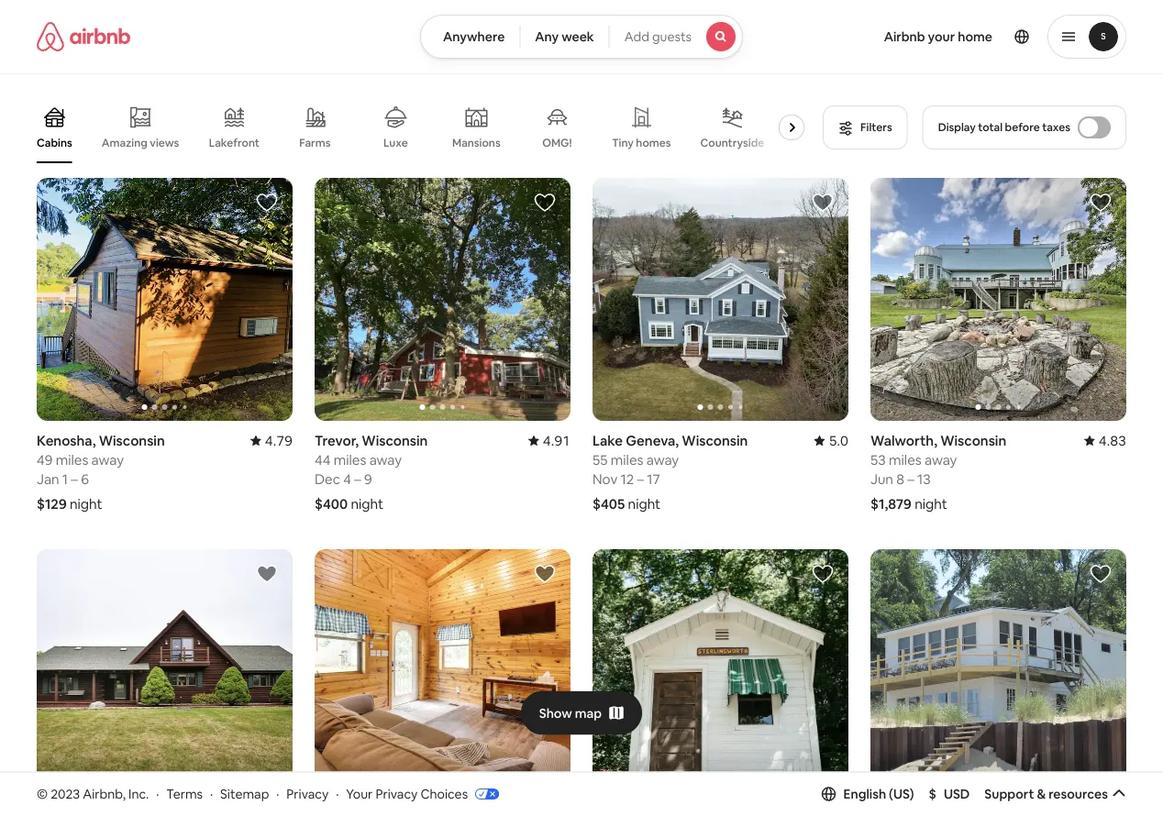 Task type: locate. For each thing, give the bounding box(es) containing it.
map
[[575, 706, 602, 722]]

add
[[625, 28, 650, 45]]

any week button
[[520, 15, 610, 59]]

privacy
[[287, 786, 329, 803], [376, 786, 418, 803]]

wisconsin right geneva, at the bottom right
[[682, 432, 749, 450]]

3 miles from the left
[[611, 451, 644, 469]]

– for dec 4 – 9
[[355, 471, 361, 488]]

44
[[315, 451, 331, 469]]

night down 6
[[70, 495, 102, 513]]

taxes
[[1043, 120, 1071, 134]]

miles up 4
[[334, 451, 367, 469]]

– left 17
[[638, 471, 644, 488]]

before
[[1006, 120, 1041, 134]]

4 miles from the left
[[890, 451, 922, 469]]

kenosha,
[[37, 432, 96, 450]]

resources
[[1049, 787, 1109, 803]]

4 away from the left
[[925, 451, 958, 469]]

home
[[959, 28, 993, 45]]

3 night from the left
[[628, 495, 661, 513]]

sitemap
[[220, 786, 269, 803]]

miles down 'kenosha,'
[[56, 451, 88, 469]]

– inside "walworth, wisconsin 53 miles away jun 8 – 13 $1,879 night"
[[908, 471, 915, 488]]

1 night from the left
[[70, 495, 102, 513]]

your
[[346, 786, 373, 803]]

privacy link
[[287, 786, 329, 803]]

wisconsin up 9
[[362, 432, 428, 450]]

· right "terms" at bottom
[[210, 786, 213, 803]]

– inside lake geneva, wisconsin 55 miles away nov 12 – 17 $405 night
[[638, 471, 644, 488]]

3 wisconsin from the left
[[682, 432, 749, 450]]

your privacy choices link
[[346, 786, 499, 804]]

privacy right your
[[376, 786, 418, 803]]

2 – from the left
[[355, 471, 361, 488]]

none search field containing anywhere
[[420, 15, 744, 59]]

4 night from the left
[[915, 495, 948, 513]]

add guests
[[625, 28, 692, 45]]

8
[[897, 471, 905, 488]]

5.0
[[830, 432, 849, 450]]

away
[[91, 451, 124, 469], [370, 451, 402, 469], [647, 451, 679, 469], [925, 451, 958, 469]]

$
[[930, 787, 937, 803]]

away up 17
[[647, 451, 679, 469]]

display
[[939, 120, 976, 134]]

privacy up 5.0 out of 5 average rating image
[[287, 786, 329, 803]]

2 wisconsin from the left
[[362, 432, 428, 450]]

kenosha, wisconsin 49 miles away jan 1 – 6 $129 night
[[37, 432, 165, 513]]

dec
[[315, 471, 341, 488]]

wisconsin right walworth,
[[941, 432, 1007, 450]]

miles up 12
[[611, 451, 644, 469]]

mansions
[[453, 136, 501, 150]]

miles inside "kenosha, wisconsin 49 miles away jan 1 – 6 $129 night"
[[56, 451, 88, 469]]

your privacy choices
[[346, 786, 468, 803]]

1 – from the left
[[71, 471, 78, 488]]

miles
[[56, 451, 88, 469], [334, 451, 367, 469], [611, 451, 644, 469], [890, 451, 922, 469]]

filters button
[[824, 106, 908, 150]]

lake
[[593, 432, 623, 450]]

4.79 out of 5 average rating image
[[250, 432, 293, 450]]

tiny
[[613, 136, 634, 150]]

night inside "walworth, wisconsin 53 miles away jun 8 – 13 $1,879 night"
[[915, 495, 948, 513]]

– right 1
[[71, 471, 78, 488]]

away inside "kenosha, wisconsin 49 miles away jan 1 – 6 $129 night"
[[91, 451, 124, 469]]

· up 5.0 out of 5 average rating image
[[277, 786, 280, 803]]

group
[[37, 92, 813, 163], [37, 178, 293, 421], [315, 178, 571, 421], [593, 178, 849, 421], [871, 178, 1127, 421], [37, 550, 293, 793], [315, 550, 571, 793], [593, 550, 849, 793], [871, 550, 1127, 793]]

– left 9
[[355, 471, 361, 488]]

homes
[[636, 136, 672, 150]]

night inside "kenosha, wisconsin 49 miles away jan 1 – 6 $129 night"
[[70, 495, 102, 513]]

night down 9
[[351, 495, 384, 513]]

night for dec 4 – 9
[[351, 495, 384, 513]]

2 privacy from the left
[[376, 786, 418, 803]]

wisconsin for 49 miles away
[[99, 432, 165, 450]]

away up 9
[[370, 451, 402, 469]]

wisconsin inside "walworth, wisconsin 53 miles away jun 8 – 13 $1,879 night"
[[941, 432, 1007, 450]]

total
[[979, 120, 1003, 134]]

wisconsin for 53 miles away
[[941, 432, 1007, 450]]

night down 13
[[915, 495, 948, 513]]

13
[[918, 471, 931, 488]]

add to wishlist: trevor, wisconsin image
[[534, 192, 556, 214]]

0 horizontal spatial privacy
[[287, 786, 329, 803]]

4.83
[[1100, 432, 1127, 450]]

1
[[62, 471, 68, 488]]

None search field
[[420, 15, 744, 59]]

tiny homes
[[613, 136, 672, 150]]

2 night from the left
[[351, 495, 384, 513]]

night for jun 8 – 13
[[915, 495, 948, 513]]

miles for dec
[[334, 451, 367, 469]]

wisconsin inside "kenosha, wisconsin 49 miles away jan 1 – 6 $129 night"
[[99, 432, 165, 450]]

49
[[37, 451, 53, 469]]

5.0 out of 5 average rating image
[[259, 804, 293, 817]]

trevor, wisconsin 44 miles away dec 4 – 9 $400 night
[[315, 432, 428, 513]]

miles inside lake geneva, wisconsin 55 miles away nov 12 – 17 $405 night
[[611, 451, 644, 469]]

1 away from the left
[[91, 451, 124, 469]]

–
[[71, 471, 78, 488], [355, 471, 361, 488], [638, 471, 644, 488], [908, 471, 915, 488]]

4 wisconsin from the left
[[941, 432, 1007, 450]]

away inside lake geneva, wisconsin 55 miles away nov 12 – 17 $405 night
[[647, 451, 679, 469]]

english
[[844, 787, 887, 803]]

$400
[[315, 495, 348, 513]]

geneva,
[[626, 432, 679, 450]]

· right inc.
[[156, 786, 159, 803]]

away for 49 miles away
[[91, 451, 124, 469]]

4.91
[[543, 432, 571, 450]]

1 horizontal spatial privacy
[[376, 786, 418, 803]]

– inside "kenosha, wisconsin 49 miles away jan 1 – 6 $129 night"
[[71, 471, 78, 488]]

·
[[156, 786, 159, 803], [210, 786, 213, 803], [277, 786, 280, 803], [336, 786, 339, 803]]

1 wisconsin from the left
[[99, 432, 165, 450]]

night inside 'trevor, wisconsin 44 miles away dec 4 – 9 $400 night'
[[351, 495, 384, 513]]

add guests button
[[609, 15, 744, 59]]

night down 17
[[628, 495, 661, 513]]

away inside "walworth, wisconsin 53 miles away jun 8 – 13 $1,879 night"
[[925, 451, 958, 469]]

3 · from the left
[[277, 786, 280, 803]]

3 away from the left
[[647, 451, 679, 469]]

away up 13
[[925, 451, 958, 469]]

show map
[[540, 706, 602, 722]]

airbnb your home
[[885, 28, 993, 45]]

2 miles from the left
[[334, 451, 367, 469]]

anywhere button
[[420, 15, 521, 59]]

1 miles from the left
[[56, 451, 88, 469]]

miles inside "walworth, wisconsin 53 miles away jun 8 – 13 $1,879 night"
[[890, 451, 922, 469]]

cabins
[[37, 136, 72, 150]]

terms
[[166, 786, 203, 803]]

away inside 'trevor, wisconsin 44 miles away dec 4 – 9 $400 night'
[[370, 451, 402, 469]]

miles inside 'trevor, wisconsin 44 miles away dec 4 – 9 $400 night'
[[334, 451, 367, 469]]

miles down walworth,
[[890, 451, 922, 469]]

wisconsin
[[99, 432, 165, 450], [362, 432, 428, 450], [682, 432, 749, 450], [941, 432, 1007, 450]]

– right 8
[[908, 471, 915, 488]]

wisconsin right 'kenosha,'
[[99, 432, 165, 450]]

– inside 'trevor, wisconsin 44 miles away dec 4 – 9 $400 night'
[[355, 471, 361, 488]]

night
[[70, 495, 102, 513], [351, 495, 384, 513], [628, 495, 661, 513], [915, 495, 948, 513]]

terms · sitemap · privacy
[[166, 786, 329, 803]]

walworth, wisconsin 53 miles away jun 8 – 13 $1,879 night
[[871, 432, 1007, 513]]

miles for jun
[[890, 451, 922, 469]]

2 away from the left
[[370, 451, 402, 469]]

farms
[[300, 136, 331, 150]]

privacy inside your privacy choices link
[[376, 786, 418, 803]]

support
[[985, 787, 1035, 803]]

add to wishlist: walworth, wisconsin image
[[1091, 192, 1113, 214]]

4 – from the left
[[908, 471, 915, 488]]

1 privacy from the left
[[287, 786, 329, 803]]

away down 'kenosha,'
[[91, 451, 124, 469]]

english (us) button
[[822, 787, 915, 803]]

· left your
[[336, 786, 339, 803]]

wisconsin inside 'trevor, wisconsin 44 miles away dec 4 – 9 $400 night'
[[362, 432, 428, 450]]

3 – from the left
[[638, 471, 644, 488]]

2 · from the left
[[210, 786, 213, 803]]



Task type: describe. For each thing, give the bounding box(es) containing it.
$1,879
[[871, 495, 912, 513]]

terms link
[[166, 786, 203, 803]]

sitemap link
[[220, 786, 269, 803]]

17
[[647, 471, 661, 488]]

amazing
[[102, 136, 148, 150]]

add to wishlist: lake geneva, wisconsin image
[[812, 192, 834, 214]]

4 · from the left
[[336, 786, 339, 803]]

show map button
[[521, 692, 643, 736]]

english (us)
[[844, 787, 915, 803]]

4
[[344, 471, 352, 488]]

guests
[[653, 28, 692, 45]]

support & resources
[[985, 787, 1109, 803]]

display total before taxes
[[939, 120, 1071, 134]]

show
[[540, 706, 573, 722]]

4.79
[[265, 432, 293, 450]]

&
[[1038, 787, 1047, 803]]

– for jan 1 – 6
[[71, 471, 78, 488]]

$ usd
[[930, 787, 971, 803]]

53
[[871, 451, 887, 469]]

amazing views
[[102, 136, 179, 150]]

wisconsin inside lake geneva, wisconsin 55 miles away nov 12 – 17 $405 night
[[682, 432, 749, 450]]

add to wishlist: kenosha, wisconsin image
[[256, 192, 278, 214]]

your
[[929, 28, 956, 45]]

5.0 out of 5 average rating image
[[815, 432, 849, 450]]

walworth,
[[871, 432, 938, 450]]

2023
[[51, 786, 80, 803]]

– for jun 8 – 13
[[908, 471, 915, 488]]

inc.
[[129, 786, 149, 803]]

week
[[562, 28, 595, 45]]

lakefront
[[209, 136, 260, 150]]

any week
[[535, 28, 595, 45]]

away for 53 miles away
[[925, 451, 958, 469]]

anywhere
[[443, 28, 505, 45]]

add to wishlist: mokena, illinois image
[[256, 564, 278, 586]]

night inside lake geneva, wisconsin 55 miles away nov 12 – 17 $405 night
[[628, 495, 661, 513]]

night for jan 1 – 6
[[70, 495, 102, 513]]

omg!
[[543, 136, 572, 150]]

lake geneva, wisconsin 55 miles away nov 12 – 17 $405 night
[[593, 432, 749, 513]]

© 2023 airbnb, inc. ·
[[37, 786, 159, 803]]

trevor,
[[315, 432, 359, 450]]

group containing amazing views
[[37, 92, 813, 163]]

wisconsin for 44 miles away
[[362, 432, 428, 450]]

55
[[593, 451, 608, 469]]

(us)
[[890, 787, 915, 803]]

display total before taxes button
[[923, 106, 1127, 150]]

12
[[621, 471, 635, 488]]

$129
[[37, 495, 67, 513]]

©
[[37, 786, 48, 803]]

filters
[[861, 120, 893, 134]]

4.83 out of 5 average rating image
[[1085, 432, 1127, 450]]

$405
[[593, 495, 625, 513]]

jan
[[37, 471, 59, 488]]

any
[[535, 28, 559, 45]]

nov
[[593, 471, 618, 488]]

miles for jan
[[56, 451, 88, 469]]

choices
[[421, 786, 468, 803]]

luxe
[[384, 136, 408, 150]]

4.91 out of 5 average rating image
[[529, 432, 571, 450]]

add to wishlist: pontiac, illinois image
[[534, 564, 556, 586]]

airbnb
[[885, 28, 926, 45]]

away for 44 miles away
[[370, 451, 402, 469]]

support & resources button
[[985, 787, 1127, 803]]

6
[[81, 471, 89, 488]]

countryside
[[701, 136, 765, 150]]

1 · from the left
[[156, 786, 159, 803]]

add to wishlist: porter, indiana image
[[1091, 564, 1113, 586]]

jun
[[871, 471, 894, 488]]

usd
[[945, 787, 971, 803]]

add to wishlist: elkhorn, wisconsin image
[[812, 564, 834, 586]]

views
[[150, 136, 179, 150]]

airbnb,
[[83, 786, 126, 803]]

profile element
[[766, 0, 1127, 73]]

9
[[364, 471, 372, 488]]

airbnb your home link
[[874, 17, 1004, 56]]



Task type: vqa. For each thing, say whether or not it's contained in the screenshot.
4.99
no



